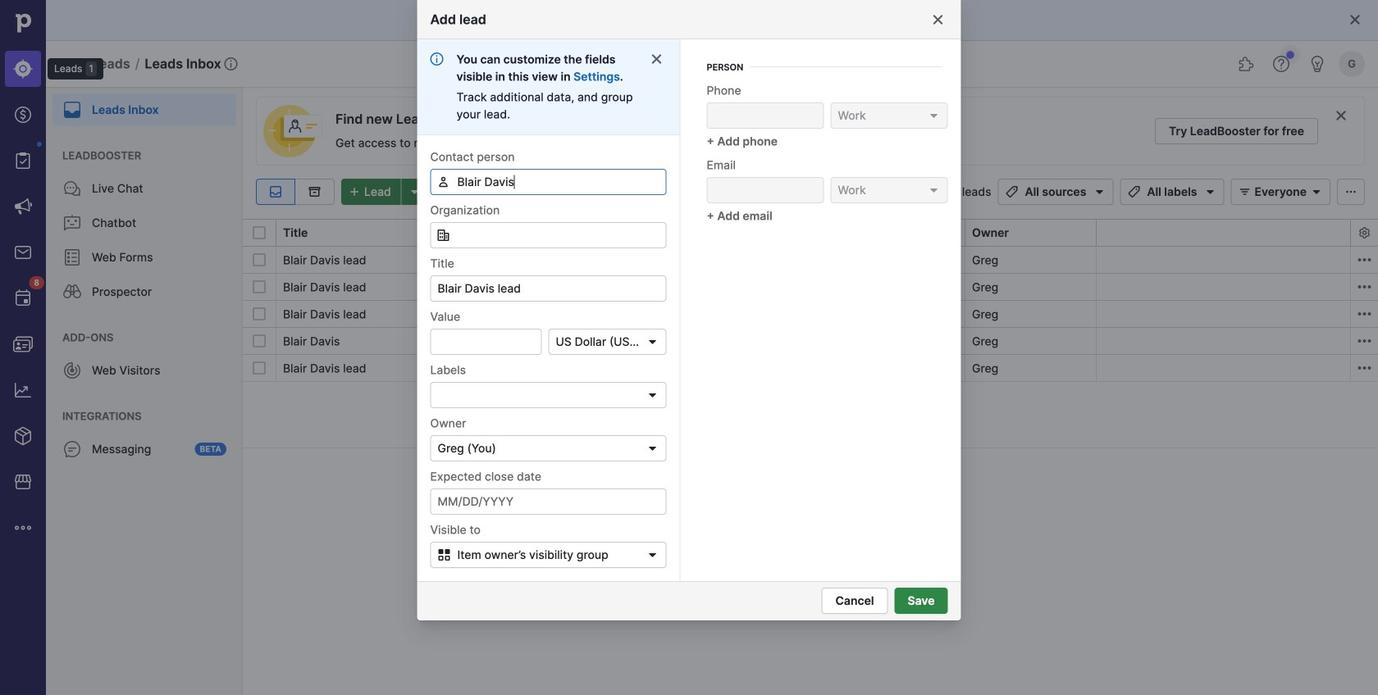 Task type: describe. For each thing, give the bounding box(es) containing it.
none field open menu
[[430, 382, 667, 409]]

3 row from the top
[[243, 300, 1379, 328]]

color secondary image
[[1355, 277, 1375, 297]]

menu toggle image
[[62, 54, 82, 74]]

add lead element
[[341, 179, 428, 205]]

more image
[[13, 519, 33, 538]]

info image
[[225, 57, 238, 71]]

color warning image for fourth row from the bottom of the page
[[447, 281, 460, 294]]

close image
[[932, 13, 945, 26]]

color info image
[[430, 53, 444, 66]]

color secondary image for fifth row from the bottom
[[1355, 250, 1375, 270]]

1 row from the top
[[243, 247, 1379, 274]]

products image
[[13, 427, 33, 446]]

2 vertical spatial color undefined image
[[62, 440, 82, 460]]

leads image
[[13, 59, 33, 79]]

home image
[[11, 11, 35, 35]]

color warning image
[[447, 308, 460, 321]]

sales assistant image
[[1308, 54, 1328, 74]]

color secondary image for second row from the bottom
[[1355, 332, 1375, 351]]

quick add image
[[857, 54, 876, 74]]

open menu image
[[646, 389, 659, 402]]

add lead options image
[[405, 185, 425, 199]]



Task type: vqa. For each thing, say whether or not it's contained in the screenshot.
1st 'row''s color secondary image
yes



Task type: locate. For each thing, give the bounding box(es) containing it.
None field
[[831, 103, 948, 129], [430, 169, 667, 195], [831, 177, 948, 204], [430, 222, 667, 249], [549, 329, 667, 355], [430, 382, 667, 409], [430, 436, 667, 462], [831, 103, 948, 129], [430, 169, 667, 195], [831, 177, 948, 204], [430, 222, 667, 249], [549, 329, 667, 355], [430, 436, 667, 462]]

dialog
[[0, 0, 1379, 696]]

campaigns image
[[13, 197, 33, 217]]

color secondary image
[[1335, 109, 1348, 122], [1359, 226, 1372, 240], [1355, 250, 1375, 270], [1355, 304, 1375, 324], [1355, 332, 1375, 351], [1355, 359, 1375, 378]]

0 vertical spatial color warning image
[[447, 254, 460, 267]]

2 row from the top
[[243, 273, 1379, 301]]

deals image
[[13, 105, 33, 125]]

2 vertical spatial color warning image
[[447, 362, 460, 375]]

3 color warning image from the top
[[447, 362, 460, 375]]

color warning image
[[447, 254, 460, 267], [447, 281, 460, 294], [447, 362, 460, 375]]

1 vertical spatial color warning image
[[447, 281, 460, 294]]

sales inbox image
[[13, 243, 33, 263]]

1 color warning image from the top
[[447, 254, 460, 267]]

1 vertical spatial color undefined image
[[13, 289, 33, 309]]

marketplace image
[[13, 473, 33, 492]]

color secondary image for 5th row from the top of the page
[[1355, 359, 1375, 378]]

archive image
[[305, 185, 325, 199]]

inbox image
[[266, 185, 286, 199]]

None text field
[[707, 103, 824, 129], [430, 169, 667, 195], [430, 222, 667, 249], [430, 276, 667, 302], [430, 329, 542, 355], [707, 103, 824, 129], [430, 169, 667, 195], [430, 222, 667, 249], [430, 276, 667, 302], [430, 329, 542, 355]]

contacts image
[[13, 335, 33, 355]]

MM/DD/YYYY text field
[[430, 489, 667, 515]]

insights image
[[13, 381, 33, 400]]

color primary image
[[1349, 13, 1362, 26], [650, 53, 663, 66], [928, 109, 941, 122], [345, 185, 364, 199], [1090, 185, 1110, 199], [1235, 185, 1255, 199], [1307, 185, 1327, 199], [1342, 185, 1361, 199], [253, 226, 266, 240], [253, 254, 266, 267], [253, 281, 266, 294], [435, 549, 454, 562]]

color warning image for 5th row from the top of the page
[[447, 362, 460, 375]]

color undefined image
[[62, 213, 82, 233], [13, 289, 33, 309], [62, 440, 82, 460]]

row
[[243, 247, 1379, 274], [243, 273, 1379, 301], [243, 300, 1379, 328], [243, 327, 1379, 355], [243, 355, 1379, 382]]

0 vertical spatial color undefined image
[[62, 213, 82, 233]]

grid
[[243, 218, 1379, 696]]

None text field
[[707, 177, 824, 204]]

color secondary image for third row from the top of the page
[[1355, 304, 1375, 324]]

menu
[[0, 0, 103, 696], [46, 87, 243, 696]]

color undefined image right campaigns icon
[[62, 213, 82, 233]]

color undefined image right "products" icon
[[62, 440, 82, 460]]

2 color warning image from the top
[[447, 281, 460, 294]]

Search Pipedrive field
[[542, 48, 837, 80]]

quick help image
[[1272, 54, 1292, 74]]

4 row from the top
[[243, 327, 1379, 355]]

color undefined image
[[62, 100, 82, 120], [13, 151, 33, 171], [62, 179, 82, 199], [62, 248, 82, 268], [62, 282, 82, 302], [62, 361, 82, 381]]

menu item
[[0, 46, 46, 92], [46, 87, 243, 126]]

5 row from the top
[[243, 355, 1379, 382]]

color warning image for fifth row from the bottom
[[447, 254, 460, 267]]

color undefined image down sales inbox image
[[13, 289, 33, 309]]

color primary image
[[437, 176, 450, 189], [928, 184, 941, 197], [1002, 185, 1022, 199], [1125, 185, 1144, 199], [1201, 185, 1221, 199], [437, 229, 450, 242], [253, 308, 266, 321], [253, 335, 266, 348], [646, 336, 659, 349], [253, 362, 266, 375], [646, 442, 659, 455], [643, 549, 663, 562]]



